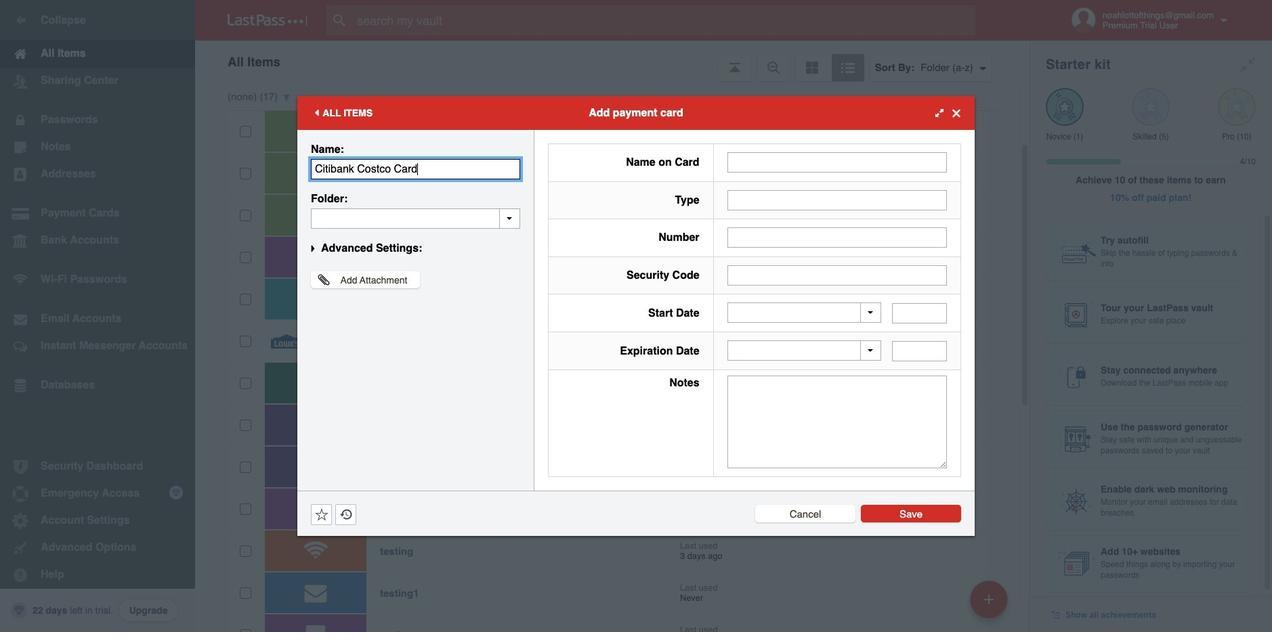 Task type: vqa. For each thing, say whether or not it's contained in the screenshot.
Search search field
yes



Task type: describe. For each thing, give the bounding box(es) containing it.
new item navigation
[[966, 577, 1016, 633]]

lastpass image
[[228, 14, 308, 26]]

vault options navigation
[[195, 41, 1030, 81]]



Task type: locate. For each thing, give the bounding box(es) containing it.
None text field
[[727, 153, 947, 173], [727, 190, 947, 211], [311, 209, 520, 229], [727, 228, 947, 248], [727, 265, 947, 286], [892, 303, 947, 324], [727, 153, 947, 173], [727, 190, 947, 211], [311, 209, 520, 229], [727, 228, 947, 248], [727, 265, 947, 286], [892, 303, 947, 324]]

new item image
[[984, 595, 994, 605]]

search my vault text field
[[327, 5, 1002, 35]]

None text field
[[311, 159, 520, 180], [892, 341, 947, 362], [727, 376, 947, 469], [311, 159, 520, 180], [892, 341, 947, 362], [727, 376, 947, 469]]

Search search field
[[327, 5, 1002, 35]]

dialog
[[297, 96, 975, 537]]

main navigation navigation
[[0, 0, 195, 633]]



